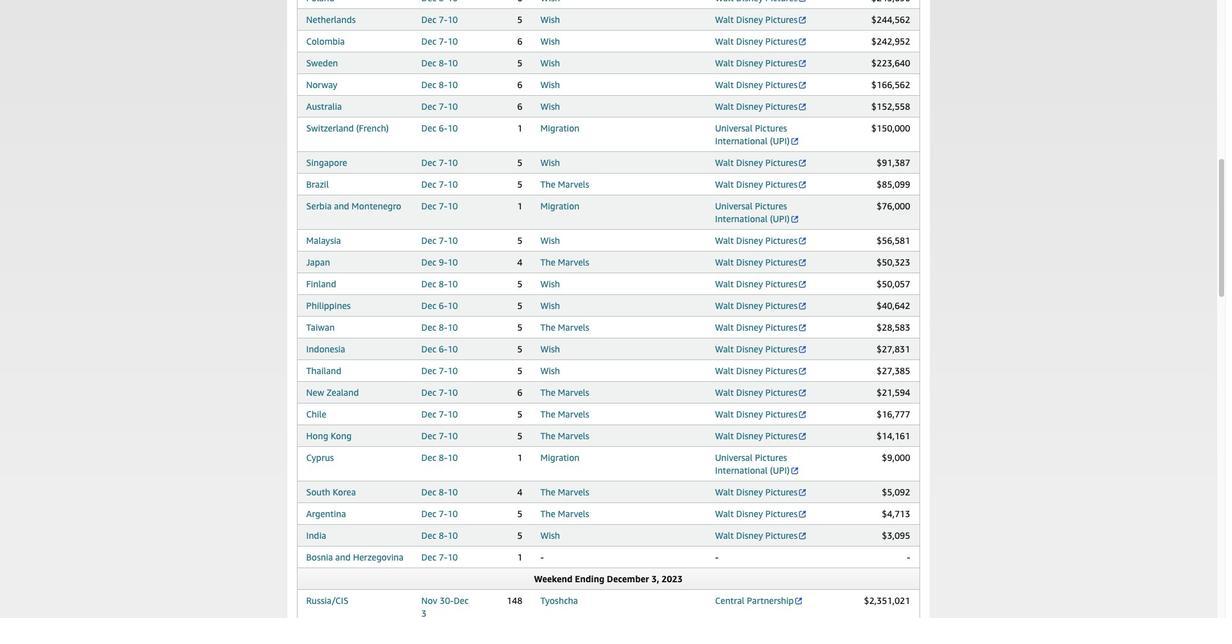 Task type: vqa. For each thing, say whether or not it's contained in the screenshot.
200
no



Task type: describe. For each thing, give the bounding box(es) containing it.
(french)
[[356, 123, 389, 134]]

dec 7-10 link for chile
[[422, 409, 458, 420]]

indonesia link
[[306, 344, 345, 355]]

$242,952
[[872, 36, 911, 47]]

herzegovina
[[353, 552, 404, 563]]

5 for india
[[517, 530, 523, 541]]

netherlands
[[306, 14, 356, 25]]

walt disney pictures link for $223,640
[[715, 57, 807, 68]]

dec 8-10 for finland
[[422, 279, 458, 289]]

dec for australia
[[422, 101, 437, 112]]

$244,562
[[872, 14, 911, 25]]

thailand link
[[306, 365, 341, 376]]

dec 9-10 link
[[422, 257, 458, 268]]

dec for india
[[422, 530, 437, 541]]

new zealand
[[306, 387, 359, 398]]

10 for finland
[[448, 279, 458, 289]]

(upi) for $150,000
[[770, 135, 790, 146]]

$50,323
[[877, 257, 911, 268]]

marvels for argentina
[[558, 508, 590, 519]]

8- for taiwan
[[439, 322, 448, 333]]

disney for $166,562
[[736, 79, 763, 90]]

dec 8-10 link for india
[[422, 530, 458, 541]]

taiwan link
[[306, 322, 335, 333]]

$21,594
[[877, 387, 911, 398]]

$91,387
[[877, 157, 911, 168]]

universal for $150,000
[[715, 123, 753, 134]]

kong
[[331, 431, 352, 441]]

$85,099
[[877, 179, 911, 190]]

$5,092
[[882, 487, 911, 498]]

10 for malaysia
[[448, 235, 458, 246]]

walt for $166,562
[[715, 79, 734, 90]]

switzerland (french) link
[[306, 123, 389, 134]]

disney for $27,385
[[736, 365, 763, 376]]

australia
[[306, 101, 342, 112]]

international for $76,000
[[715, 213, 768, 224]]

the marvels for argentina
[[541, 508, 590, 519]]

pictures for $21,594
[[766, 387, 798, 398]]

10 for netherlands
[[448, 14, 458, 25]]

dec 8-10 link for south korea
[[422, 487, 458, 498]]

walt disney pictures link for $166,562
[[715, 79, 807, 90]]

$4,713
[[882, 508, 911, 519]]

zealand
[[327, 387, 359, 398]]

chile link
[[306, 409, 327, 420]]

dec 8-10 link for finland
[[422, 279, 458, 289]]

walt disney pictures link for $50,057
[[715, 279, 807, 289]]

singapore
[[306, 157, 347, 168]]

148
[[507, 595, 523, 606]]

10 for norway
[[448, 79, 458, 90]]

dec for chile
[[422, 409, 437, 420]]

wish link for australia
[[541, 101, 560, 112]]

dec for japan
[[422, 257, 437, 268]]

dec 7-10 link for bosnia and herzegovina
[[422, 552, 458, 563]]

dec 6-10 link for indonesia
[[422, 344, 458, 355]]

walt disney pictures for $223,640
[[715, 57, 798, 68]]

philippines
[[306, 300, 351, 311]]

cyprus
[[306, 452, 334, 463]]

japan link
[[306, 257, 330, 268]]

$50,057
[[877, 279, 911, 289]]

hong
[[306, 431, 328, 441]]

dec 7-10 link for argentina
[[422, 508, 458, 519]]

and for serbia
[[334, 201, 349, 211]]

tyoshcha
[[541, 595, 578, 606]]

dec for hong kong
[[422, 431, 437, 441]]

1 for switzerland (french)
[[517, 123, 523, 134]]

10 for singapore
[[448, 157, 458, 168]]

finland link
[[306, 279, 336, 289]]

10 for argentina
[[448, 508, 458, 519]]

the for taiwan
[[541, 322, 556, 333]]

walt disney pictures link for $152,558
[[715, 101, 807, 112]]

7- for brazil
[[439, 179, 448, 190]]

wish link for sweden
[[541, 57, 560, 68]]

8- for cyprus
[[439, 452, 448, 463]]

$40,642
[[877, 300, 911, 311]]

new zealand link
[[306, 387, 359, 398]]

walt disney pictures for $40,642
[[715, 300, 798, 311]]

walt disney pictures for $242,952
[[715, 36, 798, 47]]

5 for sweden
[[517, 57, 523, 68]]

the marvels link for chile
[[541, 409, 590, 420]]

walt disney pictures for $244,562
[[715, 14, 798, 25]]

ending
[[575, 574, 605, 585]]

5 for indonesia
[[517, 344, 523, 355]]

marvels for japan
[[558, 257, 590, 268]]

$9,000
[[882, 452, 911, 463]]

dec 8-10 for norway
[[422, 79, 458, 90]]

pictures for $4,713
[[766, 508, 798, 519]]

3 - from the left
[[907, 552, 911, 563]]

pictures for $3,095
[[766, 530, 798, 541]]

6- for indonesia
[[439, 344, 448, 355]]

cyprus link
[[306, 452, 334, 463]]

walt disney pictures for $152,558
[[715, 101, 798, 112]]

dec 8-10 for south korea
[[422, 487, 458, 498]]

tyoshcha link
[[541, 595, 578, 606]]

$16,777
[[877, 409, 911, 420]]

weekend
[[534, 574, 573, 585]]

dec 7-10 link for new zealand
[[422, 387, 458, 398]]

december
[[607, 574, 649, 585]]

bosnia and herzegovina
[[306, 552, 404, 563]]

colombia
[[306, 36, 345, 47]]

10 for india
[[448, 530, 458, 541]]

dec inside nov 30-dec 3
[[454, 595, 469, 606]]

weekend ending december 3, 2023
[[534, 574, 683, 585]]

3,
[[652, 574, 659, 585]]

1 - from the left
[[541, 552, 544, 563]]

wish link for norway
[[541, 79, 560, 90]]

walt for $14,161
[[715, 431, 734, 441]]

$2,351,021
[[864, 595, 911, 606]]

wish for india
[[541, 530, 560, 541]]

7- for netherlands
[[439, 14, 448, 25]]

$166,562
[[872, 79, 911, 90]]

30-
[[440, 595, 454, 606]]

walt disney pictures link for $5,092
[[715, 487, 807, 498]]

pictures for $5,092
[[766, 487, 798, 498]]

thailand
[[306, 365, 341, 376]]

$3,095
[[882, 530, 911, 541]]

argentina link
[[306, 508, 346, 519]]

walt for $91,387
[[715, 157, 734, 168]]

the marvels for japan
[[541, 257, 590, 268]]

walt disney pictures for $50,323
[[715, 257, 798, 268]]

2 - from the left
[[715, 552, 719, 563]]

dec for brazil
[[422, 179, 437, 190]]

new
[[306, 387, 324, 398]]

hong kong link
[[306, 431, 352, 441]]

wish for finland
[[541, 279, 560, 289]]

dec 9-10
[[422, 257, 458, 268]]

the marvels for taiwan
[[541, 322, 590, 333]]

marvels for brazil
[[558, 179, 590, 190]]

6 for norway
[[517, 79, 523, 90]]

bosnia and herzegovina link
[[306, 552, 404, 563]]

$150,000
[[872, 123, 911, 134]]

dec for new zealand
[[422, 387, 437, 398]]

sweden
[[306, 57, 338, 68]]

10 for sweden
[[448, 57, 458, 68]]

wish for singapore
[[541, 157, 560, 168]]

japan
[[306, 257, 330, 268]]

malaysia link
[[306, 235, 341, 246]]

walt disney pictures link for $91,387
[[715, 157, 807, 168]]

7- for bosnia and herzegovina
[[439, 552, 448, 563]]

the for south korea
[[541, 487, 556, 498]]

russia/cis link
[[306, 595, 349, 606]]

disney for $16,777
[[736, 409, 763, 420]]

australia link
[[306, 101, 342, 112]]

walt for $16,777
[[715, 409, 734, 420]]

$27,385
[[877, 365, 911, 376]]

serbia
[[306, 201, 332, 211]]

dec for thailand
[[422, 365, 437, 376]]

international for $150,000
[[715, 135, 768, 146]]

dec for colombia
[[422, 36, 437, 47]]

netherlands link
[[306, 14, 356, 25]]

walt disney pictures for $16,777
[[715, 409, 798, 420]]

wish link for indonesia
[[541, 344, 560, 355]]



Task type: locate. For each thing, give the bounding box(es) containing it.
russia/cis
[[306, 595, 349, 606]]

8 5 from the top
[[517, 322, 523, 333]]

walt disney pictures link for $3,095
[[715, 530, 807, 541]]

0 vertical spatial 4
[[517, 257, 523, 268]]

2 the from the top
[[541, 257, 556, 268]]

6-
[[439, 123, 448, 134], [439, 300, 448, 311], [439, 344, 448, 355]]

wish link for colombia
[[541, 36, 560, 47]]

walt for $244,562
[[715, 14, 734, 25]]

13 walt disney pictures from the top
[[715, 344, 798, 355]]

1 walt disney pictures from the top
[[715, 14, 798, 25]]

3 dec 6-10 from the top
[[422, 344, 458, 355]]

1 vertical spatial migration link
[[541, 201, 580, 211]]

2 vertical spatial 6-
[[439, 344, 448, 355]]

0 vertical spatial universal pictures international (upi)
[[715, 123, 790, 146]]

3 1 from the top
[[517, 452, 523, 463]]

walt disney pictures
[[715, 14, 798, 25], [715, 36, 798, 47], [715, 57, 798, 68], [715, 79, 798, 90], [715, 101, 798, 112], [715, 157, 798, 168], [715, 179, 798, 190], [715, 235, 798, 246], [715, 257, 798, 268], [715, 279, 798, 289], [715, 300, 798, 311], [715, 322, 798, 333], [715, 344, 798, 355], [715, 365, 798, 376], [715, 387, 798, 398], [715, 409, 798, 420], [715, 431, 798, 441], [715, 487, 798, 498], [715, 508, 798, 519], [715, 530, 798, 541]]

wish link for philippines
[[541, 300, 560, 311]]

wish link for india
[[541, 530, 560, 541]]

2 1 from the top
[[517, 201, 523, 211]]

$27,831
[[877, 344, 911, 355]]

10 walt disney pictures link from the top
[[715, 279, 807, 289]]

12 wish link from the top
[[541, 530, 560, 541]]

universal pictures international (upi) link
[[715, 123, 800, 146], [715, 201, 800, 224], [715, 452, 800, 476]]

dec 7-10 for hong kong
[[422, 431, 458, 441]]

brazil
[[306, 179, 329, 190]]

dec 8-10 link for sweden
[[422, 57, 458, 68]]

1 walt from the top
[[715, 14, 734, 25]]

3 the marvels from the top
[[541, 322, 590, 333]]

4 walt from the top
[[715, 79, 734, 90]]

1 vertical spatial dec 6-10 link
[[422, 300, 458, 311]]

the marvels link for new zealand
[[541, 387, 590, 398]]

0 vertical spatial 6-
[[439, 123, 448, 134]]

5 dec 7-10 link from the top
[[422, 179, 458, 190]]

7 10 from the top
[[448, 157, 458, 168]]

serbia and montenegro
[[306, 201, 401, 211]]

disney
[[736, 14, 763, 25], [736, 36, 763, 47], [736, 57, 763, 68], [736, 79, 763, 90], [736, 101, 763, 112], [736, 157, 763, 168], [736, 179, 763, 190], [736, 235, 763, 246], [736, 257, 763, 268], [736, 279, 763, 289], [736, 300, 763, 311], [736, 322, 763, 333], [736, 344, 763, 355], [736, 365, 763, 376], [736, 387, 763, 398], [736, 409, 763, 420], [736, 431, 763, 441], [736, 487, 763, 498], [736, 508, 763, 519], [736, 530, 763, 541]]

0 vertical spatial dec 6-10
[[422, 123, 458, 134]]

17 walt from the top
[[715, 431, 734, 441]]

- up "weekend" in the left of the page
[[541, 552, 544, 563]]

walt for $40,642
[[715, 300, 734, 311]]

10 for japan
[[448, 257, 458, 268]]

the marvels link
[[541, 179, 590, 190], [541, 257, 590, 268], [541, 322, 590, 333], [541, 387, 590, 398], [541, 409, 590, 420], [541, 431, 590, 441], [541, 487, 590, 498], [541, 508, 590, 519]]

2 dec 6-10 link from the top
[[422, 300, 458, 311]]

dec 8-10 for india
[[422, 530, 458, 541]]

wish for sweden
[[541, 57, 560, 68]]

-
[[541, 552, 544, 563], [715, 552, 719, 563], [907, 552, 911, 563]]

wish for thailand
[[541, 365, 560, 376]]

19 10 from the top
[[448, 431, 458, 441]]

2 vertical spatial dec 6-10
[[422, 344, 458, 355]]

international
[[715, 135, 768, 146], [715, 213, 768, 224], [715, 465, 768, 476]]

walt for $27,385
[[715, 365, 734, 376]]

7 wish link from the top
[[541, 235, 560, 246]]

7 7- from the top
[[439, 235, 448, 246]]

0 vertical spatial and
[[334, 201, 349, 211]]

2 disney from the top
[[736, 36, 763, 47]]

pictures for $223,640
[[766, 57, 798, 68]]

5 10 from the top
[[448, 101, 458, 112]]

3 7- from the top
[[439, 101, 448, 112]]

3 the marvels link from the top
[[541, 322, 590, 333]]

india
[[306, 530, 326, 541]]

hong kong
[[306, 431, 352, 441]]

chile
[[306, 409, 327, 420]]

dec 8-10 for taiwan
[[422, 322, 458, 333]]

nov
[[422, 595, 438, 606]]

disney for $3,095
[[736, 530, 763, 541]]

international for $9,000
[[715, 465, 768, 476]]

3 5 from the top
[[517, 157, 523, 168]]

disney for $223,640
[[736, 57, 763, 68]]

4 walt disney pictures from the top
[[715, 79, 798, 90]]

3 dec 7-10 from the top
[[422, 101, 458, 112]]

$28,583
[[877, 322, 911, 333]]

singapore link
[[306, 157, 347, 168]]

1 vertical spatial and
[[335, 552, 351, 563]]

dec 8-10 for sweden
[[422, 57, 458, 68]]

1 horizontal spatial -
[[715, 552, 719, 563]]

2 6 from the top
[[517, 79, 523, 90]]

12 5 from the top
[[517, 431, 523, 441]]

4 for dec 8-10
[[517, 487, 523, 498]]

wish
[[541, 14, 560, 25], [541, 36, 560, 47], [541, 57, 560, 68], [541, 79, 560, 90], [541, 101, 560, 112], [541, 157, 560, 168], [541, 235, 560, 246], [541, 279, 560, 289], [541, 300, 560, 311], [541, 344, 560, 355], [541, 365, 560, 376], [541, 530, 560, 541]]

2 vertical spatial (upi)
[[770, 465, 790, 476]]

3 8- from the top
[[439, 279, 448, 289]]

finland
[[306, 279, 336, 289]]

10 7- from the top
[[439, 409, 448, 420]]

dec 7-10 for thailand
[[422, 365, 458, 376]]

malaysia
[[306, 235, 341, 246]]

2 dec 7-10 link from the top
[[422, 36, 458, 47]]

1 migration from the top
[[541, 123, 580, 134]]

2 horizontal spatial -
[[907, 552, 911, 563]]

0 vertical spatial international
[[715, 135, 768, 146]]

0 vertical spatial universal pictures international (upi) link
[[715, 123, 800, 146]]

5 wish link from the top
[[541, 101, 560, 112]]

wish link for thailand
[[541, 365, 560, 376]]

2 the marvels from the top
[[541, 257, 590, 268]]

0 vertical spatial migration
[[541, 123, 580, 134]]

migration for dec 8-10
[[541, 452, 580, 463]]

walt
[[715, 14, 734, 25], [715, 36, 734, 47], [715, 57, 734, 68], [715, 79, 734, 90], [715, 101, 734, 112], [715, 157, 734, 168], [715, 179, 734, 190], [715, 235, 734, 246], [715, 257, 734, 268], [715, 279, 734, 289], [715, 300, 734, 311], [715, 322, 734, 333], [715, 344, 734, 355], [715, 365, 734, 376], [715, 387, 734, 398], [715, 409, 734, 420], [715, 431, 734, 441], [715, 487, 734, 498], [715, 508, 734, 519], [715, 530, 734, 541]]

philippines link
[[306, 300, 351, 311]]

walt disney pictures for $14,161
[[715, 431, 798, 441]]

dec 7-10 for colombia
[[422, 36, 458, 47]]

india link
[[306, 530, 326, 541]]

walt disney pictures for $27,831
[[715, 344, 798, 355]]

dec for cyprus
[[422, 452, 437, 463]]

2 vertical spatial universal pictures international (upi) link
[[715, 452, 800, 476]]

disney for $14,161
[[736, 431, 763, 441]]

- up central
[[715, 552, 719, 563]]

7 walt disney pictures link from the top
[[715, 179, 807, 190]]

2 vertical spatial migration
[[541, 452, 580, 463]]

11 5 from the top
[[517, 409, 523, 420]]

- down the $3,095
[[907, 552, 911, 563]]

3
[[422, 608, 427, 618]]

central partnership link
[[715, 595, 804, 606]]

2 vertical spatial universal pictures international (upi)
[[715, 452, 790, 476]]

15 walt disney pictures link from the top
[[715, 387, 807, 398]]

0 vertical spatial dec 6-10 link
[[422, 123, 458, 134]]

norway
[[306, 79, 338, 90]]

1 vertical spatial migration
[[541, 201, 580, 211]]

walt for $223,640
[[715, 57, 734, 68]]

7- for colombia
[[439, 36, 448, 47]]

6 dec 8-10 link from the top
[[422, 487, 458, 498]]

dec for bosnia and herzegovina
[[422, 552, 437, 563]]

15 walt disney pictures from the top
[[715, 387, 798, 398]]

24 10 from the top
[[448, 552, 458, 563]]

10 5 from the top
[[517, 365, 523, 376]]

korea
[[333, 487, 356, 498]]

walt disney pictures for $21,594
[[715, 387, 798, 398]]

4 marvels from the top
[[558, 387, 590, 398]]

$223,640
[[872, 57, 911, 68]]

4
[[517, 257, 523, 268], [517, 487, 523, 498]]

6 wish link from the top
[[541, 157, 560, 168]]

montenegro
[[352, 201, 401, 211]]

16 disney from the top
[[736, 409, 763, 420]]

0 horizontal spatial -
[[541, 552, 544, 563]]

universal
[[715, 123, 753, 134], [715, 201, 753, 211], [715, 452, 753, 463]]

1 for bosnia and herzegovina
[[517, 552, 523, 563]]

2 dec 6-10 from the top
[[422, 300, 458, 311]]

walt disney pictures link for $4,713
[[715, 508, 807, 519]]

universal pictures international (upi)
[[715, 123, 790, 146], [715, 201, 790, 224], [715, 452, 790, 476]]

dec for taiwan
[[422, 322, 437, 333]]

13 10 from the top
[[448, 300, 458, 311]]

wish for malaysia
[[541, 235, 560, 246]]

disney for $91,387
[[736, 157, 763, 168]]

11 7- from the top
[[439, 431, 448, 441]]

4 8- from the top
[[439, 322, 448, 333]]

dec 7-10 link for singapore
[[422, 157, 458, 168]]

6 5 from the top
[[517, 279, 523, 289]]

colombia link
[[306, 36, 345, 47]]

brazil link
[[306, 179, 329, 190]]

1 dec 7-10 from the top
[[422, 14, 458, 25]]

9 5 from the top
[[517, 344, 523, 355]]

19 disney from the top
[[736, 508, 763, 519]]

2 vertical spatial dec 6-10 link
[[422, 344, 458, 355]]

universal pictures international (upi) link for $150,000
[[715, 123, 800, 146]]

6 for australia
[[517, 101, 523, 112]]

pictures for $27,831
[[766, 344, 798, 355]]

and right bosnia
[[335, 552, 351, 563]]

3 walt disney pictures link from the top
[[715, 57, 807, 68]]

1 dec 6-10 from the top
[[422, 123, 458, 134]]

walt disney pictures for $28,583
[[715, 322, 798, 333]]

wish link
[[541, 14, 560, 25], [541, 36, 560, 47], [541, 57, 560, 68], [541, 79, 560, 90], [541, 101, 560, 112], [541, 157, 560, 168], [541, 235, 560, 246], [541, 279, 560, 289], [541, 300, 560, 311], [541, 344, 560, 355], [541, 365, 560, 376], [541, 530, 560, 541]]

migration
[[541, 123, 580, 134], [541, 201, 580, 211], [541, 452, 580, 463]]

nov 30-dec 3 link
[[422, 595, 469, 618]]

16 walt disney pictures from the top
[[715, 409, 798, 420]]

dec for serbia and montenegro
[[422, 201, 437, 211]]

dec 7-10 for argentina
[[422, 508, 458, 519]]

17 walt disney pictures link from the top
[[715, 431, 807, 441]]

dec 7-10
[[422, 14, 458, 25], [422, 36, 458, 47], [422, 101, 458, 112], [422, 157, 458, 168], [422, 179, 458, 190], [422, 201, 458, 211], [422, 235, 458, 246], [422, 365, 458, 376], [422, 387, 458, 398], [422, 409, 458, 420], [422, 431, 458, 441], [422, 508, 458, 519], [422, 552, 458, 563]]

dec 8-10 link for taiwan
[[422, 322, 458, 333]]

8 wish from the top
[[541, 279, 560, 289]]

dec 7-10 for netherlands
[[422, 14, 458, 25]]

1 vertical spatial universal pictures international (upi)
[[715, 201, 790, 224]]

disney for $40,642
[[736, 300, 763, 311]]

20 walt disney pictures link from the top
[[715, 530, 807, 541]]

dec for switzerland (french)
[[422, 123, 437, 134]]

1 8- from the top
[[439, 57, 448, 68]]

10
[[448, 14, 458, 25], [448, 36, 458, 47], [448, 57, 458, 68], [448, 79, 458, 90], [448, 101, 458, 112], [448, 123, 458, 134], [448, 157, 458, 168], [448, 179, 458, 190], [448, 201, 458, 211], [448, 235, 458, 246], [448, 257, 458, 268], [448, 279, 458, 289], [448, 300, 458, 311], [448, 322, 458, 333], [448, 344, 458, 355], [448, 365, 458, 376], [448, 387, 458, 398], [448, 409, 458, 420], [448, 431, 458, 441], [448, 452, 458, 463], [448, 487, 458, 498], [448, 508, 458, 519], [448, 530, 458, 541], [448, 552, 458, 563]]

1 vertical spatial 4
[[517, 487, 523, 498]]

10 for south korea
[[448, 487, 458, 498]]

3 migration from the top
[[541, 452, 580, 463]]

the for hong kong
[[541, 431, 556, 441]]

walt disney pictures for $91,387
[[715, 157, 798, 168]]

13 dec 7-10 from the top
[[422, 552, 458, 563]]

the marvels
[[541, 179, 590, 190], [541, 257, 590, 268], [541, 322, 590, 333], [541, 387, 590, 398], [541, 409, 590, 420], [541, 431, 590, 441], [541, 487, 590, 498], [541, 508, 590, 519]]

8 the from the top
[[541, 508, 556, 519]]

0 vertical spatial (upi)
[[770, 135, 790, 146]]

9-
[[439, 257, 448, 268]]

$56,581
[[877, 235, 911, 246]]

nov 30-dec 3
[[422, 595, 469, 618]]

10 for switzerland (french)
[[448, 123, 458, 134]]

6
[[517, 36, 523, 47], [517, 79, 523, 90], [517, 101, 523, 112], [517, 387, 523, 398]]

5 dec 7-10 from the top
[[422, 179, 458, 190]]

dec 8-10
[[422, 57, 458, 68], [422, 79, 458, 90], [422, 279, 458, 289], [422, 322, 458, 333], [422, 452, 458, 463], [422, 487, 458, 498], [422, 530, 458, 541]]

1 vertical spatial 6-
[[439, 300, 448, 311]]

7 wish from the top
[[541, 235, 560, 246]]

8- for sweden
[[439, 57, 448, 68]]

3 dec 6-10 link from the top
[[422, 344, 458, 355]]

migration for dec 6-10
[[541, 123, 580, 134]]

17 10 from the top
[[448, 387, 458, 398]]

walt disney pictures for $85,099
[[715, 179, 798, 190]]

bosnia
[[306, 552, 333, 563]]

1 (upi) from the top
[[770, 135, 790, 146]]

dec 6-10 for switzerland (french)
[[422, 123, 458, 134]]

taiwan
[[306, 322, 335, 333]]

2 4 from the top
[[517, 487, 523, 498]]

central partnership
[[715, 595, 794, 606]]

2 migration from the top
[[541, 201, 580, 211]]

pictures for $244,562
[[766, 14, 798, 25]]

partnership
[[747, 595, 794, 606]]

dec 7-10 for chile
[[422, 409, 458, 420]]

14 disney from the top
[[736, 365, 763, 376]]

1 marvels from the top
[[558, 179, 590, 190]]

dec 7-10 for serbia and montenegro
[[422, 201, 458, 211]]

indonesia
[[306, 344, 345, 355]]

switzerland
[[306, 123, 354, 134]]

$14,161
[[877, 431, 911, 441]]

4 dec 7-10 from the top
[[422, 157, 458, 168]]

1 vertical spatial universal
[[715, 201, 753, 211]]

7 the marvels link from the top
[[541, 487, 590, 498]]

wish for norway
[[541, 79, 560, 90]]

and
[[334, 201, 349, 211], [335, 552, 351, 563]]

dec 7-10 link for serbia and montenegro
[[422, 201, 458, 211]]

9 walt disney pictures link from the top
[[715, 257, 807, 268]]

migration link
[[541, 123, 580, 134], [541, 201, 580, 211], [541, 452, 580, 463]]

9 7- from the top
[[439, 387, 448, 398]]

pictures for $91,387
[[766, 157, 798, 168]]

5 the marvels link from the top
[[541, 409, 590, 420]]

walt disney pictures link for $50,323
[[715, 257, 807, 268]]

3 (upi) from the top
[[770, 465, 790, 476]]

walt disney pictures for $166,562
[[715, 79, 798, 90]]

13 5 from the top
[[517, 508, 523, 519]]

the marvels link for taiwan
[[541, 322, 590, 333]]

5 walt disney pictures link from the top
[[715, 101, 807, 112]]

$152,558
[[872, 101, 911, 112]]

1 vertical spatial international
[[715, 213, 768, 224]]

switzerland (french)
[[306, 123, 389, 134]]

the marvels for brazil
[[541, 179, 590, 190]]

(upi)
[[770, 135, 790, 146], [770, 213, 790, 224], [770, 465, 790, 476]]

dec for argentina
[[422, 508, 437, 519]]

sweden link
[[306, 57, 338, 68]]

3 universal from the top
[[715, 452, 753, 463]]

19 walt disney pictures from the top
[[715, 508, 798, 519]]

dec 8-10 link
[[422, 57, 458, 68], [422, 79, 458, 90], [422, 279, 458, 289], [422, 322, 458, 333], [422, 452, 458, 463], [422, 487, 458, 498], [422, 530, 458, 541]]

3 the from the top
[[541, 322, 556, 333]]

1 6- from the top
[[439, 123, 448, 134]]

8 dec 7-10 from the top
[[422, 365, 458, 376]]

1 vertical spatial (upi)
[[770, 213, 790, 224]]

17 walt disney pictures from the top
[[715, 431, 798, 441]]

0 vertical spatial migration link
[[541, 123, 580, 134]]

the marvels for hong kong
[[541, 431, 590, 441]]

12 disney from the top
[[736, 322, 763, 333]]

central
[[715, 595, 745, 606]]

and right the serbia
[[334, 201, 349, 211]]

13 dec 7-10 link from the top
[[422, 552, 458, 563]]

1 vertical spatial universal pictures international (upi) link
[[715, 201, 800, 224]]

10 walt disney pictures from the top
[[715, 279, 798, 289]]

4 for dec 9-10
[[517, 257, 523, 268]]

20 10 from the top
[[448, 452, 458, 463]]

walt for $5,092
[[715, 487, 734, 498]]

10 for brazil
[[448, 179, 458, 190]]

5 dec 8-10 from the top
[[422, 452, 458, 463]]

norway link
[[306, 79, 338, 90]]

migration link for dec 7-10
[[541, 201, 580, 211]]

disney for $5,092
[[736, 487, 763, 498]]

2 vertical spatial migration link
[[541, 452, 580, 463]]

2023
[[662, 574, 683, 585]]

6 the marvels from the top
[[541, 431, 590, 441]]

2 vertical spatial universal
[[715, 452, 753, 463]]

dec 7-10 link for netherlands
[[422, 14, 458, 25]]

18 walt disney pictures link from the top
[[715, 487, 807, 498]]

1 vertical spatial dec 6-10
[[422, 300, 458, 311]]

10 wish from the top
[[541, 344, 560, 355]]

10 for hong kong
[[448, 431, 458, 441]]

dec 7-10 link
[[422, 14, 458, 25], [422, 36, 458, 47], [422, 101, 458, 112], [422, 157, 458, 168], [422, 179, 458, 190], [422, 201, 458, 211], [422, 235, 458, 246], [422, 365, 458, 376], [422, 387, 458, 398], [422, 409, 458, 420], [422, 431, 458, 441], [422, 508, 458, 519], [422, 552, 458, 563]]

2 vertical spatial international
[[715, 465, 768, 476]]

6 10 from the top
[[448, 123, 458, 134]]

2 walt disney pictures from the top
[[715, 36, 798, 47]]

dec
[[422, 14, 437, 25], [422, 36, 437, 47], [422, 57, 437, 68], [422, 79, 437, 90], [422, 101, 437, 112], [422, 123, 437, 134], [422, 157, 437, 168], [422, 179, 437, 190], [422, 201, 437, 211], [422, 235, 437, 246], [422, 257, 437, 268], [422, 279, 437, 289], [422, 300, 437, 311], [422, 322, 437, 333], [422, 344, 437, 355], [422, 365, 437, 376], [422, 387, 437, 398], [422, 409, 437, 420], [422, 431, 437, 441], [422, 452, 437, 463], [422, 487, 437, 498], [422, 508, 437, 519], [422, 530, 437, 541], [422, 552, 437, 563], [454, 595, 469, 606]]

argentina
[[306, 508, 346, 519]]

serbia and montenegro link
[[306, 201, 401, 211]]

5 for finland
[[517, 279, 523, 289]]

disney for $27,831
[[736, 344, 763, 355]]

10 for colombia
[[448, 36, 458, 47]]

walt disney pictures link for $27,385
[[715, 365, 807, 376]]

9 10 from the top
[[448, 201, 458, 211]]

dec for singapore
[[422, 157, 437, 168]]

south korea
[[306, 487, 356, 498]]

13 walt from the top
[[715, 344, 734, 355]]

16 walt disney pictures link from the top
[[715, 409, 807, 420]]

11 wish link from the top
[[541, 365, 560, 376]]

0 vertical spatial universal
[[715, 123, 753, 134]]

3 6 from the top
[[517, 101, 523, 112]]

1 for cyprus
[[517, 452, 523, 463]]

pictures for $27,385
[[766, 365, 798, 376]]



